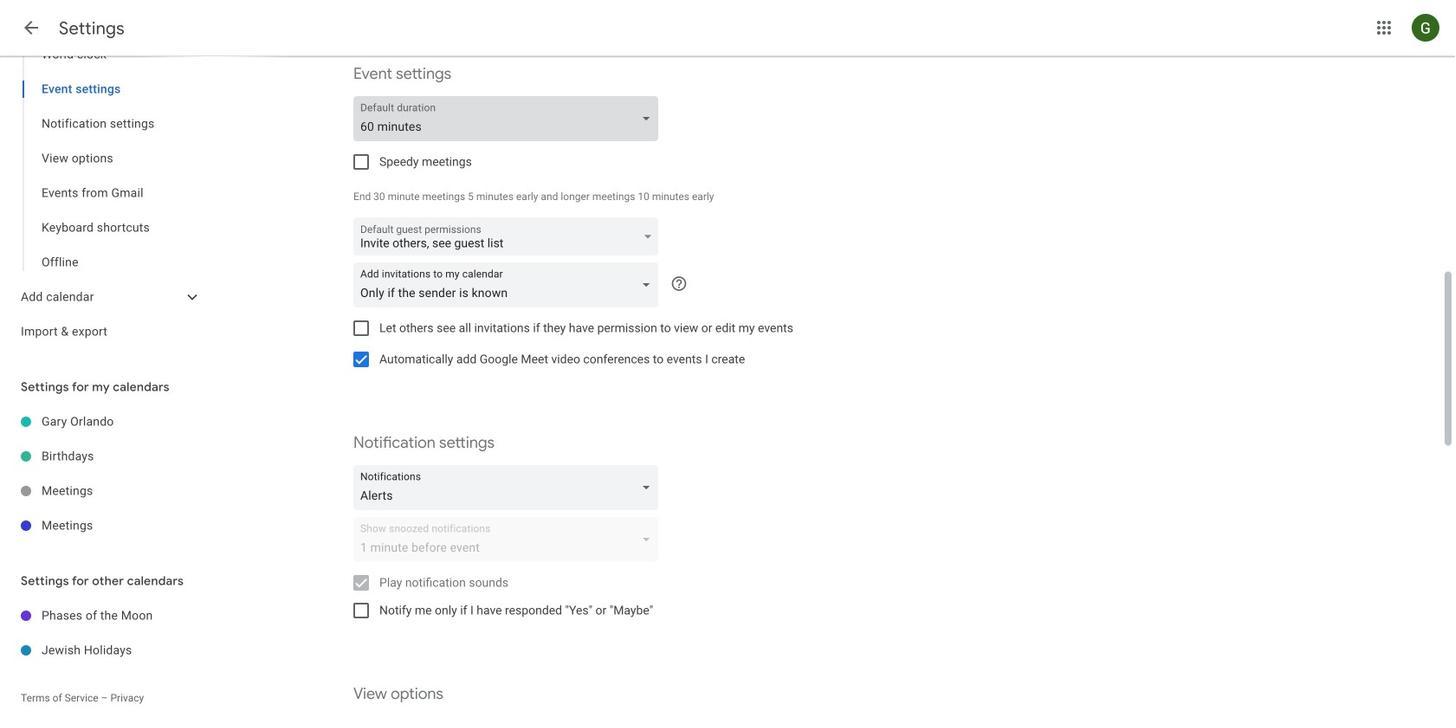 Task type: locate. For each thing, give the bounding box(es) containing it.
meetings tree item
[[0, 474, 208, 509], [0, 509, 208, 543]]

meetings tree item down birthdays tree item
[[0, 509, 208, 543]]

None field
[[353, 96, 665, 141], [353, 263, 665, 308], [353, 465, 665, 510], [353, 96, 665, 141], [353, 263, 665, 308], [353, 465, 665, 510]]

2 meetings tree item from the top
[[0, 509, 208, 543]]

group
[[0, 0, 208, 280]]

0 vertical spatial tree
[[0, 0, 208, 349]]

1 vertical spatial tree
[[0, 405, 208, 543]]

heading
[[59, 17, 125, 39]]

birthdays tree item
[[0, 439, 208, 474]]

3 tree from the top
[[0, 599, 208, 668]]

2 tree from the top
[[0, 405, 208, 543]]

2 vertical spatial tree
[[0, 599, 208, 668]]

jewish holidays tree item
[[0, 633, 208, 668]]

meetings tree item down gary orlando tree item
[[0, 474, 208, 509]]

tree
[[0, 0, 208, 349], [0, 405, 208, 543], [0, 599, 208, 668]]

gary orlando tree item
[[0, 405, 208, 439]]



Task type: vqa. For each thing, say whether or not it's contained in the screenshot.
the left we
no



Task type: describe. For each thing, give the bounding box(es) containing it.
1 meetings tree item from the top
[[0, 474, 208, 509]]

1 tree from the top
[[0, 0, 208, 349]]

phases of the moon tree item
[[0, 599, 208, 633]]

go back image
[[21, 17, 42, 38]]



